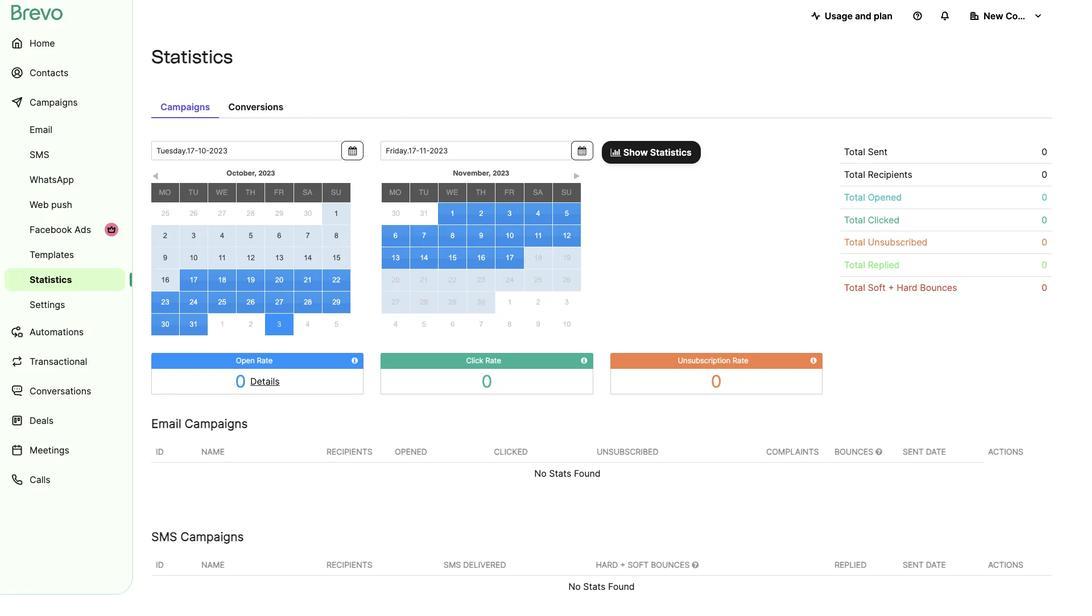 Task type: locate. For each thing, give the bounding box(es) containing it.
recipients
[[868, 169, 912, 180], [327, 447, 372, 457], [327, 560, 372, 570]]

1 horizontal spatial bounces
[[920, 282, 957, 294]]

1 21 link from the left
[[294, 270, 322, 291]]

info circle image
[[581, 357, 587, 365]]

1 vertical spatial opened
[[395, 447, 427, 457]]

sa
[[303, 188, 313, 197], [533, 188, 543, 197]]

29
[[275, 210, 283, 218], [332, 298, 341, 307], [449, 298, 457, 307]]

0 for total soft + hard bounces
[[1042, 282, 1047, 294]]

1 vertical spatial no
[[568, 581, 581, 593]]

1 horizontal spatial sa
[[533, 188, 543, 197]]

0 horizontal spatial 11 link
[[208, 247, 236, 269]]

1 vertical spatial 19
[[247, 276, 255, 284]]

1 horizontal spatial su
[[561, 188, 572, 197]]

1 th from the left
[[246, 188, 255, 197]]

name for email campaigns
[[201, 447, 225, 457]]

info circle image for open rate
[[352, 357, 358, 365]]

1 vertical spatial actions
[[988, 560, 1024, 570]]

deals link
[[5, 407, 125, 435]]

no for email campaigns
[[534, 468, 547, 479]]

0 horizontal spatial campaigns link
[[5, 89, 125, 116]]

2 22 from the left
[[449, 276, 457, 284]]

0 horizontal spatial sms
[[30, 149, 49, 160]]

13
[[275, 254, 283, 262], [392, 254, 400, 262]]

1 15 from the left
[[332, 254, 341, 262]]

2 name from the top
[[201, 560, 225, 570]]

7
[[306, 231, 310, 240], [422, 231, 426, 240], [479, 320, 483, 329]]

1 sa from the left
[[303, 188, 313, 197]]

1 horizontal spatial 25 link
[[208, 292, 236, 313]]

0 horizontal spatial 23 link
[[151, 292, 179, 313]]

web push
[[30, 199, 72, 211]]

1 20 from the left
[[275, 276, 283, 284]]

1 horizontal spatial 9 link
[[467, 225, 495, 247]]

1 horizontal spatial 31
[[420, 210, 428, 218]]

+ down the total replied
[[888, 282, 894, 294]]

id down 'sms campaigns'
[[156, 560, 164, 570]]

15
[[332, 254, 341, 262], [449, 254, 457, 262]]

1 vertical spatial 25
[[534, 276, 542, 284]]

unsubscribed
[[868, 237, 928, 248], [597, 447, 659, 457]]

total for total clicked
[[844, 214, 865, 226]]

total
[[844, 146, 865, 158], [844, 169, 865, 180], [844, 192, 865, 203], [844, 214, 865, 226], [844, 237, 865, 248], [844, 260, 865, 271], [844, 282, 865, 294]]

2 13 link from the left
[[382, 247, 410, 269]]

0 vertical spatial soft
[[868, 282, 886, 294]]

total for total unsubscribed
[[844, 237, 865, 248]]

calls link
[[5, 467, 125, 494]]

18 for the right the 18 link
[[534, 254, 542, 262]]

2023 inside october, 2023 link
[[259, 169, 275, 178]]

date
[[926, 447, 946, 457], [926, 560, 946, 570]]

2 sent date from the top
[[903, 560, 946, 570]]

0 horizontal spatial 29
[[275, 210, 283, 218]]

1 vertical spatial 12
[[247, 254, 255, 262]]

31 link
[[410, 203, 438, 225], [180, 314, 208, 336]]

1 horizontal spatial 26
[[247, 298, 255, 307]]

0 horizontal spatial 14
[[304, 254, 312, 262]]

id for email campaigns
[[156, 447, 164, 457]]

1 horizontal spatial we
[[446, 188, 458, 197]]

calendar image for from text field
[[348, 146, 357, 155]]

we down the october, at the left of page
[[216, 188, 228, 197]]

2 rate from the left
[[485, 356, 501, 365]]

12 link
[[553, 225, 581, 247], [237, 247, 265, 269]]

5 total from the top
[[844, 237, 865, 248]]

email for email campaigns
[[151, 417, 181, 431]]

total down total unsubscribed
[[844, 260, 865, 271]]

1 horizontal spatial 2023
[[493, 169, 509, 178]]

2 2023 from the left
[[493, 169, 509, 178]]

recipients for sms campaigns
[[327, 560, 372, 570]]

0 for total sent
[[1042, 146, 1047, 158]]

sms for sms delivered
[[444, 560, 461, 570]]

2 sent from the top
[[903, 560, 924, 570]]

2023
[[259, 169, 275, 178], [493, 169, 509, 178]]

soft down the total replied
[[868, 282, 886, 294]]

1 horizontal spatial 18
[[534, 254, 542, 262]]

0 horizontal spatial 31 link
[[180, 314, 208, 336]]

2 sa from the left
[[533, 188, 543, 197]]

24
[[506, 276, 514, 284], [190, 298, 198, 307]]

0 horizontal spatial we
[[216, 188, 228, 197]]

29 link
[[265, 203, 294, 225], [322, 292, 350, 313], [439, 292, 467, 313]]

27
[[218, 210, 226, 218], [275, 298, 283, 307], [392, 298, 400, 307]]

0 horizontal spatial 13 link
[[265, 247, 293, 269]]

1 horizontal spatial 28
[[304, 298, 312, 307]]

1 name from the top
[[201, 447, 225, 457]]

2 vertical spatial 26
[[247, 298, 255, 307]]

show
[[623, 147, 648, 158]]

8 for the leftmost 8 link
[[334, 232, 338, 240]]

fr down november, 2023 ▶
[[505, 188, 514, 197]]

2 22 link from the left
[[439, 270, 467, 291]]

19
[[563, 254, 571, 262], [247, 276, 255, 284]]

6 total from the top
[[844, 260, 865, 271]]

total for total opened
[[844, 192, 865, 203]]

1 2023 from the left
[[259, 169, 275, 178]]

31
[[420, 210, 428, 218], [190, 320, 198, 329]]

16
[[477, 254, 485, 262], [161, 276, 169, 284]]

13 link
[[265, 247, 293, 269], [382, 247, 410, 269]]

3 link
[[496, 203, 524, 225], [180, 225, 208, 247], [553, 292, 581, 314], [265, 314, 294, 336]]

6 for right 6 link
[[451, 320, 455, 329]]

0 horizontal spatial 23
[[161, 298, 169, 307]]

2 info circle image from the left
[[810, 357, 817, 365]]

5
[[565, 209, 569, 218], [249, 231, 253, 240], [422, 320, 426, 329], [334, 320, 338, 329]]

21
[[304, 276, 312, 284], [420, 276, 428, 284]]

hard
[[897, 282, 918, 294], [596, 560, 618, 570]]

22
[[332, 276, 341, 284], [449, 276, 457, 284]]

0 vertical spatial 31
[[420, 210, 428, 218]]

rate right 'open'
[[257, 356, 273, 365]]

2 tu from the left
[[419, 188, 429, 197]]

1
[[334, 209, 338, 218], [450, 209, 455, 218], [508, 298, 512, 307], [220, 320, 224, 329]]

total for total recipients
[[844, 169, 865, 180]]

19 link
[[553, 247, 581, 269], [237, 270, 265, 291]]

clicked
[[868, 214, 900, 226], [494, 447, 528, 457]]

2 15 link from the left
[[439, 247, 467, 269]]

0 for total opened
[[1042, 192, 1047, 203]]

0 details
[[235, 371, 280, 392]]

calendar image
[[348, 146, 357, 155], [578, 146, 586, 155]]

0 horizontal spatial 10
[[190, 254, 198, 262]]

1 vertical spatial sent date
[[903, 560, 946, 570]]

tu for 31
[[419, 188, 429, 197]]

1 vertical spatial name
[[201, 560, 225, 570]]

1 vertical spatial sms
[[151, 530, 177, 544]]

1 vertical spatial unsubscribed
[[597, 447, 659, 457]]

fr
[[274, 188, 284, 197], [505, 188, 514, 197]]

18 link
[[524, 247, 552, 269], [208, 270, 236, 291]]

th down november, 2023 'link'
[[476, 188, 486, 197]]

2 14 from the left
[[420, 254, 428, 262]]

total down the total replied
[[844, 282, 865, 294]]

0 horizontal spatial rate
[[257, 356, 273, 365]]

0 horizontal spatial 14 link
[[294, 247, 322, 269]]

details
[[250, 376, 280, 387]]

sa for 30
[[303, 188, 313, 197]]

templates link
[[5, 244, 125, 266]]

7 total from the top
[[844, 282, 865, 294]]

replied
[[868, 260, 900, 271], [835, 560, 867, 570]]

1 vertical spatial recipients
[[327, 447, 372, 457]]

1 vertical spatial 26 link
[[553, 270, 581, 291]]

0 vertical spatial name
[[201, 447, 225, 457]]

8 for right 8 link
[[508, 320, 512, 329]]

opened
[[868, 192, 902, 203], [395, 447, 427, 457]]

new company button
[[961, 5, 1052, 27]]

1 sent date from the top
[[903, 447, 946, 457]]

0 vertical spatial 10 link
[[496, 225, 524, 247]]

home
[[30, 38, 55, 49]]

su for 1
[[331, 188, 341, 197]]

2 15 from the left
[[449, 254, 457, 262]]

0 vertical spatial id
[[156, 447, 164, 457]]

sa for 4
[[533, 188, 543, 197]]

1 horizontal spatial tu
[[419, 188, 429, 197]]

tu for 26
[[188, 188, 198, 197]]

3
[[508, 209, 512, 218], [192, 231, 196, 240], [565, 298, 569, 307], [277, 320, 281, 329]]

contacts
[[30, 67, 68, 79]]

0 horizontal spatial stats
[[549, 468, 571, 479]]

found
[[574, 468, 601, 479], [608, 581, 635, 593]]

1 horizontal spatial calendar image
[[578, 146, 586, 155]]

2 th from the left
[[476, 188, 486, 197]]

11
[[534, 232, 542, 240], [218, 254, 226, 262]]

usage
[[825, 10, 853, 22]]

3 rate from the left
[[733, 356, 749, 365]]

2
[[479, 209, 483, 218], [163, 231, 167, 240], [536, 298, 540, 307], [249, 320, 253, 329]]

1 date from the top
[[926, 447, 946, 457]]

found for sms campaigns
[[608, 581, 635, 593]]

rate right click
[[485, 356, 501, 365]]

1 we from the left
[[216, 188, 228, 197]]

23
[[477, 276, 485, 284], [161, 298, 169, 307]]

1 14 from the left
[[304, 254, 312, 262]]

2 total from the top
[[844, 169, 865, 180]]

no
[[534, 468, 547, 479], [568, 581, 581, 593]]

+ left bounces
[[620, 560, 626, 570]]

total for total sent
[[844, 146, 865, 158]]

statistics link
[[5, 269, 125, 291]]

name
[[201, 447, 225, 457], [201, 560, 225, 570]]

0 vertical spatial found
[[574, 468, 601, 479]]

4 total from the top
[[844, 214, 865, 226]]

18
[[534, 254, 542, 262], [218, 276, 226, 284]]

1 vertical spatial 16
[[161, 276, 169, 284]]

0 vertical spatial 16 link
[[467, 247, 495, 269]]

0 horizontal spatial 6
[[277, 231, 281, 240]]

3 total from the top
[[844, 192, 865, 203]]

name down 'sms campaigns'
[[201, 560, 225, 570]]

and
[[855, 10, 872, 22]]

total down total opened
[[844, 214, 865, 226]]

1 calendar image from the left
[[348, 146, 357, 155]]

2 horizontal spatial 6
[[451, 320, 455, 329]]

2 calendar image from the left
[[578, 146, 586, 155]]

1 vertical spatial 16 link
[[151, 270, 179, 291]]

th
[[246, 188, 255, 197], [476, 188, 486, 197]]

1 vertical spatial sent
[[903, 560, 924, 570]]

info circle image for unsubscription rate
[[810, 357, 817, 365]]

2 14 link from the left
[[410, 247, 438, 269]]

1 su from the left
[[331, 188, 341, 197]]

2 su from the left
[[561, 188, 572, 197]]

1 horizontal spatial 6 link
[[382, 225, 410, 247]]

sms for sms
[[30, 149, 49, 160]]

21 link
[[294, 270, 322, 291], [410, 270, 438, 291]]

facebook ads link
[[5, 218, 125, 241]]

0 horizontal spatial 29 link
[[265, 203, 294, 225]]

id down email campaigns
[[156, 447, 164, 457]]

name down email campaigns
[[201, 447, 225, 457]]

0 vertical spatial 25 link
[[151, 203, 179, 225]]

2 id from the top
[[156, 560, 164, 570]]

found for email campaigns
[[574, 468, 601, 479]]

sms campaigns
[[151, 530, 244, 544]]

total down total sent at the right of the page
[[844, 169, 865, 180]]

1 horizontal spatial sms
[[151, 530, 177, 544]]

0 vertical spatial no stats found
[[534, 468, 601, 479]]

open rate
[[236, 356, 273, 365]]

campaigns
[[30, 97, 78, 108], [160, 101, 210, 113], [185, 417, 248, 431], [181, 530, 244, 544]]

plan
[[874, 10, 893, 22]]

2 fr from the left
[[505, 188, 514, 197]]

2023 for november,
[[493, 169, 509, 178]]

14
[[304, 254, 312, 262], [420, 254, 428, 262]]

total replied
[[844, 260, 900, 271]]

2 mo from the left
[[389, 188, 401, 197]]

1 14 link from the left
[[294, 247, 322, 269]]

total up the total clicked
[[844, 192, 865, 203]]

1 22 from the left
[[332, 276, 341, 284]]

0 horizontal spatial 24 link
[[180, 292, 208, 313]]

0 horizontal spatial 13
[[275, 254, 283, 262]]

conversions
[[228, 101, 284, 113]]

0 horizontal spatial email
[[30, 124, 52, 135]]

1 fr from the left
[[274, 188, 284, 197]]

23 link
[[467, 270, 495, 291], [151, 292, 179, 313]]

total down the total clicked
[[844, 237, 865, 248]]

2 13 from the left
[[392, 254, 400, 262]]

1 info circle image from the left
[[352, 357, 358, 365]]

sms link
[[5, 143, 125, 166]]

1 22 link from the left
[[322, 270, 350, 291]]

0 vertical spatial sms
[[30, 149, 49, 160]]

0 for total clicked
[[1042, 214, 1047, 226]]

1 mo from the left
[[159, 188, 171, 197]]

2 vertical spatial statistics
[[30, 274, 72, 286]]

2023 right november,
[[493, 169, 509, 178]]

actions
[[988, 447, 1024, 457], [988, 560, 1024, 570]]

2 vertical spatial 10
[[563, 320, 571, 329]]

2023 inside november, 2023 ▶
[[493, 169, 509, 178]]

no for sms campaigns
[[568, 581, 581, 593]]

th down october, 2023 link
[[246, 188, 255, 197]]

statistics
[[151, 46, 233, 68], [650, 147, 692, 158], [30, 274, 72, 286]]

info circle image
[[352, 357, 358, 365], [810, 357, 817, 365]]

soft left bounces
[[628, 560, 649, 570]]

2023 right the october, at the left of page
[[259, 169, 275, 178]]

bar chart image
[[611, 148, 621, 157]]

0 vertical spatial 17
[[506, 254, 514, 262]]

click
[[466, 356, 483, 365]]

2 date from the top
[[926, 560, 946, 570]]

fr down october, 2023 link
[[274, 188, 284, 197]]

we
[[216, 188, 228, 197], [446, 188, 458, 197]]

0 horizontal spatial 8
[[334, 232, 338, 240]]

0 horizontal spatial 25 link
[[151, 203, 179, 225]]

0 vertical spatial 12
[[563, 232, 571, 240]]

0 horizontal spatial 27
[[218, 210, 226, 218]]

rate right unsubscription
[[733, 356, 749, 365]]

0 vertical spatial date
[[926, 447, 946, 457]]

1 horizontal spatial +
[[888, 282, 894, 294]]

templates
[[30, 249, 74, 261]]

2 we from the left
[[446, 188, 458, 197]]

0 vertical spatial 10
[[506, 232, 514, 240]]

26 link
[[179, 203, 208, 225], [553, 270, 581, 291], [237, 292, 265, 313]]

1 total from the top
[[844, 146, 865, 158]]

1 vertical spatial bounces
[[835, 447, 876, 457]]

0 horizontal spatial 7 link
[[294, 225, 322, 247]]

1 id from the top
[[156, 447, 164, 457]]

6 for 6 link to the middle
[[394, 231, 398, 240]]

1 vertical spatial 31 link
[[180, 314, 208, 336]]

1 rate from the left
[[257, 356, 273, 365]]

1 tu from the left
[[188, 188, 198, 197]]

total left sent
[[844, 146, 865, 158]]

0 horizontal spatial 25
[[161, 210, 169, 218]]

id for sms campaigns
[[156, 560, 164, 570]]

name for sms campaigns
[[201, 560, 225, 570]]

1 vertical spatial 18 link
[[208, 270, 236, 291]]

0 for total recipients
[[1042, 169, 1047, 180]]

total for total replied
[[844, 260, 865, 271]]

0 vertical spatial recipients
[[868, 169, 912, 180]]

8
[[334, 232, 338, 240], [451, 232, 455, 240], [508, 320, 512, 329]]

0 vertical spatial 23 link
[[467, 270, 495, 291]]

stats
[[549, 468, 571, 479], [583, 581, 606, 593]]

20 link
[[265, 270, 293, 291], [382, 270, 410, 291]]

we down november,
[[446, 188, 458, 197]]

1 vertical spatial 10 link
[[180, 247, 208, 269]]

usage and plan button
[[802, 5, 902, 27]]

18 for left the 18 link
[[218, 276, 226, 284]]

0 horizontal spatial clicked
[[494, 447, 528, 457]]

8 link
[[322, 225, 350, 247], [439, 225, 467, 247], [495, 314, 524, 336]]

calls
[[30, 474, 50, 486]]



Task type: describe. For each thing, give the bounding box(es) containing it.
0 horizontal spatial 31
[[190, 320, 198, 329]]

0 horizontal spatial 19 link
[[237, 270, 265, 291]]

november, 2023 link
[[410, 167, 553, 180]]

1 vertical spatial 25 link
[[524, 270, 552, 291]]

0 horizontal spatial 28 link
[[236, 203, 265, 225]]

whatsapp link
[[5, 168, 125, 191]]

1 vertical spatial 17
[[190, 276, 198, 284]]

0 horizontal spatial unsubscribed
[[597, 447, 659, 457]]

1 horizontal spatial 28 link
[[294, 292, 322, 313]]

0 vertical spatial 9 link
[[467, 225, 495, 247]]

total recipients
[[844, 169, 912, 180]]

From text field
[[151, 141, 342, 160]]

1 13 link from the left
[[265, 247, 293, 269]]

no stats found for sms campaigns
[[568, 581, 635, 593]]

▶ link
[[573, 170, 581, 181]]

left___rvooi image
[[107, 225, 116, 234]]

1 horizontal spatial 9
[[479, 232, 483, 240]]

facebook
[[30, 224, 72, 236]]

0 horizontal spatial 6 link
[[265, 225, 293, 247]]

To text field
[[381, 141, 572, 160]]

2 vertical spatial 9 link
[[524, 314, 553, 336]]

1 horizontal spatial 7
[[422, 231, 426, 240]]

november, 2023 ▶
[[453, 169, 580, 181]]

rate for unsubscription rate
[[733, 356, 749, 365]]

conversations link
[[5, 378, 125, 405]]

transactional
[[30, 356, 87, 368]]

▶
[[574, 172, 580, 181]]

2 horizontal spatial 25
[[534, 276, 542, 284]]

0 horizontal spatial 10 link
[[180, 247, 208, 269]]

0 horizontal spatial 26 link
[[179, 203, 208, 225]]

0 vertical spatial 19 link
[[553, 247, 581, 269]]

october, 2023
[[226, 169, 275, 178]]

delivered
[[463, 560, 506, 570]]

0 vertical spatial +
[[888, 282, 894, 294]]

email for email
[[30, 124, 52, 135]]

0 horizontal spatial +
[[620, 560, 626, 570]]

conversations
[[30, 386, 91, 397]]

1 horizontal spatial 16 link
[[467, 247, 495, 269]]

total clicked
[[844, 214, 900, 226]]

0 horizontal spatial replied
[[835, 560, 867, 570]]

automations
[[30, 327, 84, 338]]

8 for the middle 8 link
[[451, 232, 455, 240]]

1 horizontal spatial 7 link
[[410, 225, 438, 247]]

bounces
[[651, 560, 690, 570]]

0 horizontal spatial 7
[[306, 231, 310, 240]]

home link
[[5, 30, 125, 57]]

1 vertical spatial 9 link
[[151, 247, 179, 269]]

transactional link
[[5, 348, 125, 375]]

1 horizontal spatial 27
[[275, 298, 283, 307]]

1 20 link from the left
[[265, 270, 293, 291]]

19 for 19 link to the top
[[563, 254, 571, 262]]

usage and plan
[[825, 10, 893, 22]]

1 horizontal spatial 27 link
[[265, 292, 293, 313]]

1 vertical spatial 24 link
[[180, 292, 208, 313]]

1 horizontal spatial 24
[[506, 276, 514, 284]]

◀
[[152, 172, 159, 181]]

ads
[[74, 224, 91, 236]]

2 20 from the left
[[392, 276, 400, 284]]

22 for 2nd 22 link from left
[[449, 276, 457, 284]]

mo for 30
[[389, 188, 401, 197]]

6 for leftmost 6 link
[[277, 231, 281, 240]]

2 actions from the top
[[988, 560, 1024, 570]]

1 actions from the top
[[988, 447, 1024, 457]]

statistics inside 'button'
[[650, 147, 692, 158]]

1 vertical spatial 24
[[190, 298, 198, 307]]

1 horizontal spatial 26 link
[[237, 292, 265, 313]]

0 horizontal spatial hard
[[596, 560, 618, 570]]

new company
[[984, 10, 1048, 22]]

0 horizontal spatial 12
[[247, 254, 255, 262]]

2 horizontal spatial 26
[[563, 276, 571, 284]]

0 horizontal spatial 16 link
[[151, 270, 179, 291]]

1 vertical spatial 12 link
[[237, 247, 265, 269]]

1 vertical spatial soft
[[628, 560, 649, 570]]

◀ link
[[151, 170, 160, 181]]

1 vertical spatial 23 link
[[151, 292, 179, 313]]

we for november, 2023
[[446, 188, 458, 197]]

2 vertical spatial 10 link
[[553, 314, 581, 336]]

0 for total unsubscribed
[[1042, 237, 1047, 248]]

fr for november, 2023
[[505, 188, 514, 197]]

1 horizontal spatial 8 link
[[439, 225, 467, 247]]

email campaigns
[[151, 417, 248, 431]]

settings
[[30, 299, 65, 311]]

calendar image for 'to' text field
[[578, 146, 586, 155]]

0 vertical spatial 11
[[534, 232, 542, 240]]

0 vertical spatial clicked
[[868, 214, 900, 226]]

1 horizontal spatial 16
[[477, 254, 485, 262]]

sms for sms campaigns
[[151, 530, 177, 544]]

new
[[984, 10, 1003, 22]]

facebook ads
[[30, 224, 91, 236]]

1 horizontal spatial unsubscribed
[[868, 237, 928, 248]]

push
[[51, 199, 72, 211]]

total opened
[[844, 192, 902, 203]]

1 horizontal spatial opened
[[868, 192, 902, 203]]

recipients for email campaigns
[[327, 447, 372, 457]]

sent
[[868, 146, 888, 158]]

0 horizontal spatial bounces
[[835, 447, 876, 457]]

0 vertical spatial 31 link
[[410, 203, 438, 225]]

1 13 from the left
[[275, 254, 283, 262]]

october, 2023 link
[[179, 167, 322, 180]]

stats for sms campaigns
[[583, 581, 606, 593]]

deals
[[30, 415, 53, 427]]

2 horizontal spatial 8 link
[[495, 314, 524, 336]]

total unsubscribed
[[844, 237, 928, 248]]

1 21 from the left
[[304, 276, 312, 284]]

whatsapp
[[30, 174, 74, 185]]

2 vertical spatial 9
[[536, 320, 540, 329]]

2 20 link from the left
[[382, 270, 410, 291]]

0 vertical spatial bounces
[[920, 282, 957, 294]]

0 horizontal spatial 16
[[161, 276, 169, 284]]

0 vertical spatial 11 link
[[524, 225, 552, 247]]

web
[[30, 199, 49, 211]]

company
[[1006, 10, 1048, 22]]

1 horizontal spatial 17
[[506, 254, 514, 262]]

conversions link
[[219, 96, 293, 118]]

rate for click rate
[[485, 356, 501, 365]]

october,
[[226, 169, 257, 178]]

0 vertical spatial 17 link
[[496, 247, 524, 269]]

2023 for october,
[[259, 169, 275, 178]]

no stats found for email campaigns
[[534, 468, 601, 479]]

2 horizontal spatial 29
[[449, 298, 457, 307]]

november,
[[453, 169, 491, 178]]

show statistics button
[[602, 141, 701, 164]]

1 vertical spatial clicked
[[494, 447, 528, 457]]

0 vertical spatial 24 link
[[496, 270, 524, 291]]

su for 5
[[561, 188, 572, 197]]

hard  + soft bounces
[[596, 560, 692, 570]]

total soft + hard bounces
[[844, 282, 957, 294]]

2 horizontal spatial 7 link
[[467, 314, 495, 336]]

2 vertical spatial 25
[[218, 298, 226, 307]]

open
[[236, 356, 255, 365]]

1 horizontal spatial 10
[[506, 232, 514, 240]]

2 21 from the left
[[420, 276, 428, 284]]

meetings link
[[5, 437, 125, 464]]

automations link
[[5, 319, 125, 346]]

unsubscription rate
[[678, 356, 749, 365]]

th for 28
[[246, 188, 255, 197]]

we for october, 2023
[[216, 188, 228, 197]]

complaints
[[766, 447, 819, 457]]

1 horizontal spatial 29
[[332, 298, 341, 307]]

1 sent from the top
[[903, 447, 924, 457]]

19 for leftmost 19 link
[[247, 276, 255, 284]]

web push link
[[5, 193, 125, 216]]

1 vertical spatial 9
[[163, 254, 167, 262]]

0 horizontal spatial 28
[[247, 210, 255, 218]]

1 vertical spatial 17 link
[[180, 270, 208, 291]]

1 horizontal spatial campaigns link
[[151, 96, 219, 118]]

meetings
[[30, 445, 69, 456]]

1 vertical spatial 10
[[190, 254, 198, 262]]

2 horizontal spatial 6 link
[[438, 314, 467, 336]]

0 vertical spatial statistics
[[151, 46, 233, 68]]

1 horizontal spatial 23
[[477, 276, 485, 284]]

sms delivered
[[444, 560, 506, 570]]

1 horizontal spatial 29 link
[[322, 292, 350, 313]]

1 horizontal spatial 12 link
[[553, 225, 581, 247]]

2 horizontal spatial 27
[[392, 298, 400, 307]]

th for 2
[[476, 188, 486, 197]]

0 vertical spatial 25
[[161, 210, 169, 218]]

mo for 25
[[159, 188, 171, 197]]

0 vertical spatial replied
[[868, 260, 900, 271]]

2 horizontal spatial 27 link
[[382, 292, 410, 313]]

stats for email campaigns
[[549, 468, 571, 479]]

rate for open rate
[[257, 356, 273, 365]]

show statistics
[[621, 147, 692, 158]]

total sent
[[844, 146, 888, 158]]

22 for second 22 link from right
[[332, 276, 341, 284]]

total for total soft + hard bounces
[[844, 282, 865, 294]]

2 horizontal spatial 29 link
[[439, 292, 467, 313]]

0 horizontal spatial 27 link
[[208, 203, 236, 225]]

email link
[[5, 118, 125, 141]]

0 horizontal spatial 8 link
[[322, 225, 350, 247]]

contacts link
[[5, 59, 125, 86]]

1 horizontal spatial 23 link
[[467, 270, 495, 291]]

1 15 link from the left
[[322, 247, 350, 269]]

2 horizontal spatial 28 link
[[410, 292, 438, 313]]

0 for total replied
[[1042, 260, 1047, 271]]

0 horizontal spatial 18 link
[[208, 270, 236, 291]]

0 horizontal spatial opened
[[395, 447, 427, 457]]

click rate
[[466, 356, 501, 365]]

2 21 link from the left
[[410, 270, 438, 291]]

unsubscription
[[678, 356, 731, 365]]

2 horizontal spatial 7
[[479, 320, 483, 329]]

fr for october, 2023
[[274, 188, 284, 197]]

0 horizontal spatial 11
[[218, 254, 226, 262]]

settings link
[[5, 294, 125, 316]]



Task type: vqa. For each thing, say whether or not it's contained in the screenshot.
the "Show Statistics" button
yes



